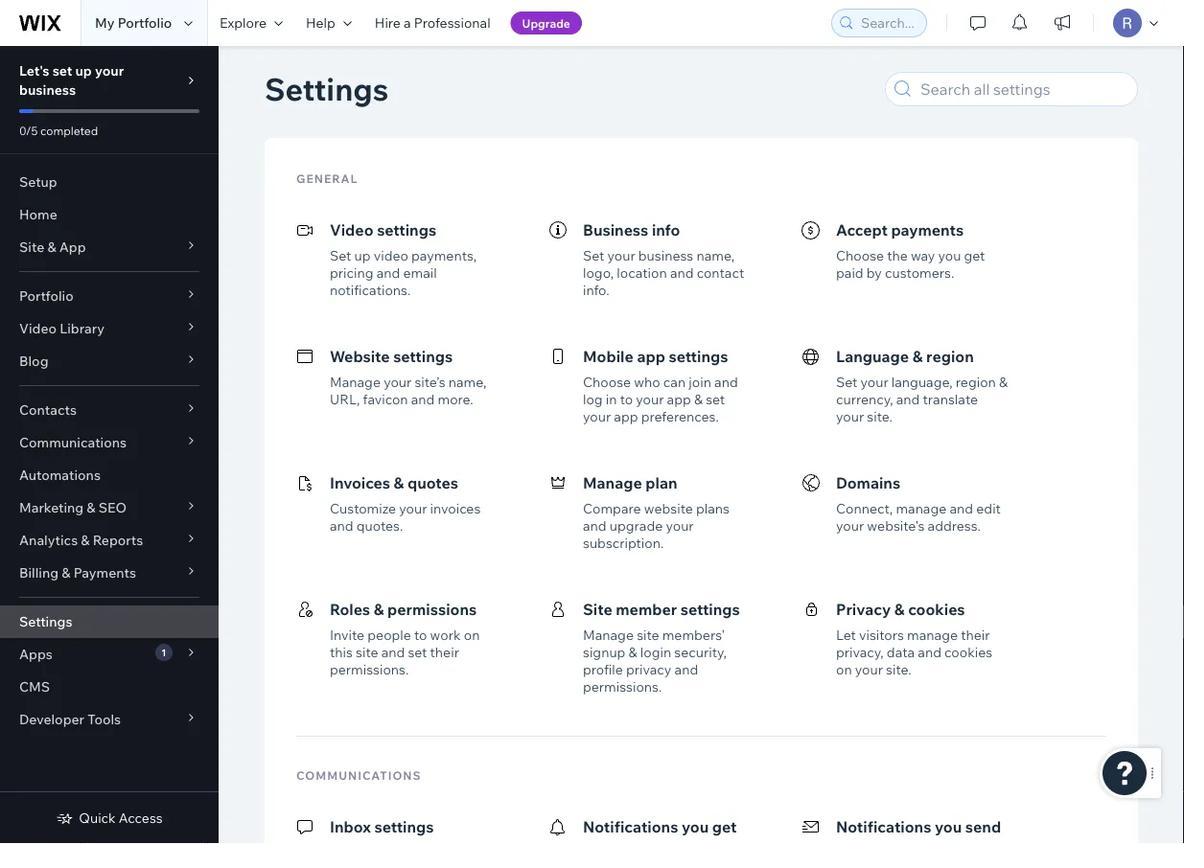 Task type: vqa. For each thing, say whether or not it's contained in the screenshot.
Manage in the Manage plan Compare website plans and upgrade your subscription.
yes



Task type: describe. For each thing, give the bounding box(es) containing it.
roles
[[330, 600, 370, 620]]

reports
[[93, 532, 143, 549]]

plan
[[646, 474, 678, 493]]

portfolio inside popup button
[[19, 288, 74, 305]]

pricing
[[330, 265, 374, 281]]

people
[[368, 627, 411, 644]]

1 horizontal spatial communications
[[296, 769, 422, 783]]

language
[[836, 347, 909, 366]]

notifications you send
[[836, 818, 1001, 837]]

get inside notifications you get button
[[712, 818, 737, 837]]

your inside invoices & quotes customize your invoices and quotes.
[[399, 501, 427, 517]]

site & app button
[[0, 231, 219, 264]]

0 vertical spatial cookies
[[908, 600, 965, 620]]

upgrade
[[610, 518, 663, 535]]

address.
[[928, 518, 981, 535]]

mobile
[[583, 347, 634, 366]]

blog button
[[0, 345, 219, 378]]

way
[[911, 247, 935, 264]]

manage inside privacy & cookies let visitors manage their privacy, data and cookies on your site.
[[907, 627, 958, 644]]

your inside let's set up your business
[[95, 62, 124, 79]]

you for notifications you send
[[935, 818, 962, 837]]

get inside accept payments choose the way you get paid by customers.
[[964, 247, 985, 264]]

manage inside site member settings manage site members' signup & login security, profile privacy and permissions.
[[583, 627, 634, 644]]

site for member
[[583, 600, 613, 620]]

permissions. for member
[[583, 679, 662, 696]]

your up currency,
[[861, 374, 889, 391]]

the
[[887, 247, 908, 264]]

& inside mobile app settings choose who can join and log in to your app & set your app preferences.
[[694, 391, 703, 408]]

setup link
[[0, 166, 219, 199]]

0 vertical spatial region
[[927, 347, 974, 366]]

work
[[430, 627, 461, 644]]

who
[[634, 374, 660, 391]]

1 vertical spatial cookies
[[945, 645, 993, 661]]

this
[[330, 645, 353, 661]]

contacts button
[[0, 394, 219, 427]]

and inside business info set your business name, logo, location and contact info.
[[670, 265, 694, 281]]

edit
[[977, 501, 1001, 517]]

and inside site member settings manage site members' signup & login security, profile privacy and permissions.
[[675, 662, 698, 679]]

you for notifications you get
[[682, 818, 709, 837]]

invoices
[[330, 474, 390, 493]]

language,
[[892, 374, 953, 391]]

& right language,
[[999, 374, 1008, 391]]

inbox
[[330, 818, 371, 837]]

permissions. for &
[[330, 662, 409, 679]]

your down who at the top right of the page
[[636, 391, 664, 408]]

on inside roles & permissions invite people to work on this site and set their permissions.
[[464, 627, 480, 644]]

billing & payments
[[19, 565, 136, 582]]

payments
[[74, 565, 136, 582]]

privacy,
[[836, 645, 884, 661]]

1 vertical spatial region
[[956, 374, 996, 391]]

& for reports
[[81, 532, 90, 549]]

and inside website settings manage your site's name, url, favicon and more.
[[411, 391, 435, 408]]

video settings set up video payments, pricing and email notifications.
[[330, 221, 477, 299]]

name, for info
[[697, 247, 735, 264]]

privacy
[[626, 662, 672, 679]]

signup
[[583, 645, 626, 661]]

domains
[[836, 474, 901, 493]]

mobile app settings choose who can join and log in to your app & set your app preferences.
[[583, 347, 738, 425]]

website
[[330, 347, 390, 366]]

settings for inbox settings
[[375, 818, 434, 837]]

notifications.
[[330, 282, 411, 299]]

set inside let's set up your business
[[52, 62, 72, 79]]

general
[[296, 171, 358, 186]]

a
[[404, 14, 411, 31]]

help
[[306, 14, 336, 31]]

& inside site member settings manage site members' signup & login security, profile privacy and permissions.
[[629, 645, 637, 661]]

payments
[[892, 221, 964, 240]]

portfolio button
[[0, 280, 219, 313]]

contact
[[697, 265, 745, 281]]

connect,
[[836, 501, 893, 517]]

and inside video settings set up video payments, pricing and email notifications.
[[377, 265, 400, 281]]

1 vertical spatial app
[[667, 391, 691, 408]]

log
[[583, 391, 603, 408]]

and inside 'language & region set your language, region & currency, and translate your site.'
[[897, 391, 920, 408]]

site for &
[[19, 239, 44, 256]]

app
[[59, 239, 86, 256]]

hire a professional
[[375, 14, 491, 31]]

cms
[[19, 679, 50, 696]]

communications inside dropdown button
[[19, 434, 127, 451]]

permissions
[[387, 600, 477, 620]]

settings for website settings manage your site's name, url, favicon and more.
[[393, 347, 453, 366]]

send
[[966, 818, 1001, 837]]

communications button
[[0, 427, 219, 459]]

info
[[652, 221, 680, 240]]

1 horizontal spatial settings
[[265, 70, 389, 108]]

and inside roles & permissions invite people to work on this site and set their permissions.
[[381, 645, 405, 661]]

cms link
[[0, 671, 219, 704]]

set inside 'language & region set your language, region & currency, and translate your site.'
[[836, 374, 858, 391]]

payments,
[[412, 247, 477, 264]]

analytics & reports
[[19, 532, 143, 549]]

business info set your business name, logo, location and contact info.
[[583, 221, 745, 299]]

notifications for notifications you get
[[583, 818, 679, 837]]

set for business info
[[583, 247, 605, 264]]

contacts
[[19, 402, 77, 419]]

can
[[663, 374, 686, 391]]

invoices
[[430, 501, 481, 517]]

business for set
[[19, 82, 76, 98]]

notifications you get
[[583, 818, 737, 837]]

their inside roles & permissions invite people to work on this site and set their permissions.
[[430, 645, 459, 661]]

help button
[[294, 0, 363, 46]]

Search all settings field
[[915, 73, 1132, 105]]

preferences.
[[641, 409, 719, 425]]

customers.
[[885, 265, 955, 281]]

home link
[[0, 199, 219, 231]]

quick access
[[79, 810, 163, 827]]

join
[[689, 374, 712, 391]]

more.
[[438, 391, 474, 408]]

your down log
[[583, 409, 611, 425]]

notifications for notifications you send
[[836, 818, 932, 837]]

site & app
[[19, 239, 86, 256]]

my
[[95, 14, 115, 31]]

visitors
[[859, 627, 904, 644]]

business
[[583, 221, 649, 240]]

marketing
[[19, 500, 84, 516]]

apps
[[19, 646, 53, 663]]

privacy & cookies let visitors manage their privacy, data and cookies on your site.
[[836, 600, 993, 679]]

site inside roles & permissions invite people to work on this site and set their permissions.
[[356, 645, 378, 661]]

by
[[867, 265, 882, 281]]

settings inside sidebar element
[[19, 614, 72, 631]]

customize
[[330, 501, 396, 517]]

0 vertical spatial portfolio
[[118, 14, 172, 31]]

settings inside mobile app settings choose who can join and log in to your app & set your app preferences.
[[669, 347, 728, 366]]



Task type: locate. For each thing, give the bounding box(es) containing it.
billing & payments button
[[0, 557, 219, 590]]

currency,
[[836, 391, 893, 408]]

to right in
[[620, 391, 633, 408]]

to inside mobile app settings choose who can join and log in to your app & set your app preferences.
[[620, 391, 633, 408]]

website
[[644, 501, 693, 517]]

and up the address.
[[950, 501, 974, 517]]

1 horizontal spatial to
[[620, 391, 633, 408]]

settings up site's
[[393, 347, 453, 366]]

and inside invoices & quotes customize your invoices and quotes.
[[330, 518, 354, 535]]

your inside manage plan compare website plans and upgrade your subscription.
[[666, 518, 694, 535]]

& left seo
[[87, 500, 95, 516]]

accept
[[836, 221, 888, 240]]

& for region
[[913, 347, 923, 366]]

settings inside site member settings manage site members' signup & login security, profile privacy and permissions.
[[681, 600, 740, 620]]

location
[[617, 265, 667, 281]]

settings inside inbox settings "button"
[[375, 818, 434, 837]]

and
[[377, 265, 400, 281], [670, 265, 694, 281], [715, 374, 738, 391], [411, 391, 435, 408], [897, 391, 920, 408], [950, 501, 974, 517], [330, 518, 354, 535], [583, 518, 607, 535], [381, 645, 405, 661], [918, 645, 942, 661], [675, 662, 698, 679]]

manage inside manage plan compare website plans and upgrade your subscription.
[[583, 474, 642, 493]]

0 horizontal spatial communications
[[19, 434, 127, 451]]

invoices & quotes customize your invoices and quotes.
[[330, 474, 481, 535]]

portfolio right my
[[118, 14, 172, 31]]

0 vertical spatial set
[[52, 62, 72, 79]]

2 horizontal spatial set
[[836, 374, 858, 391]]

1 horizontal spatial business
[[639, 247, 694, 264]]

1 vertical spatial site.
[[886, 662, 912, 679]]

sidebar element
[[0, 46, 219, 845]]

1 vertical spatial get
[[712, 818, 737, 837]]

set down the people
[[408, 645, 427, 661]]

business
[[19, 82, 76, 98], [639, 247, 694, 264]]

1 horizontal spatial set
[[408, 645, 427, 661]]

communications-section element
[[282, 787, 1121, 845]]

& for cookies
[[895, 600, 905, 620]]

& inside popup button
[[87, 500, 95, 516]]

and right 'data'
[[918, 645, 942, 661]]

analytics
[[19, 532, 78, 549]]

manage up 'data'
[[907, 627, 958, 644]]

email
[[403, 265, 437, 281]]

and down video
[[377, 265, 400, 281]]

let's set up your business
[[19, 62, 124, 98]]

& for seo
[[87, 500, 95, 516]]

set inside mobile app settings choose who can join and log in to your app & set your app preferences.
[[706, 391, 725, 408]]

app down in
[[614, 409, 638, 425]]

manage up url,
[[330, 374, 381, 391]]

1 horizontal spatial site
[[583, 600, 613, 620]]

settings link
[[0, 606, 219, 639]]

0/5
[[19, 123, 38, 138]]

inbox settings
[[330, 818, 434, 837]]

site member settings manage site members' signup & login security, profile privacy and permissions.
[[583, 600, 740, 696]]

1 horizontal spatial name,
[[697, 247, 735, 264]]

& left app
[[47, 239, 56, 256]]

0 horizontal spatial portfolio
[[19, 288, 74, 305]]

video inside video settings set up video payments, pricing and email notifications.
[[330, 221, 374, 240]]

0 vertical spatial name,
[[697, 247, 735, 264]]

up right let's
[[75, 62, 92, 79]]

site. inside privacy & cookies let visitors manage their privacy, data and cookies on your site.
[[886, 662, 912, 679]]

0 horizontal spatial name,
[[449, 374, 487, 391]]

business for info
[[639, 247, 694, 264]]

site up login
[[637, 627, 659, 644]]

home
[[19, 206, 57, 223]]

choose inside mobile app settings choose who can join and log in to your app & set your app preferences.
[[583, 374, 631, 391]]

1 vertical spatial video
[[19, 320, 57, 337]]

on right work
[[464, 627, 480, 644]]

0 horizontal spatial set
[[330, 247, 351, 264]]

1 vertical spatial communications
[[296, 769, 422, 783]]

& for payments
[[62, 565, 70, 582]]

and down "customize"
[[330, 518, 354, 535]]

on
[[464, 627, 480, 644], [836, 662, 852, 679]]

automations
[[19, 467, 101, 484]]

site inside site member settings manage site members' signup & login security, profile privacy and permissions.
[[637, 627, 659, 644]]

business inside let's set up your business
[[19, 82, 76, 98]]

0 vertical spatial app
[[637, 347, 666, 366]]

communications up inbox
[[296, 769, 422, 783]]

app up who at the top right of the page
[[637, 347, 666, 366]]

and right join
[[715, 374, 738, 391]]

1 vertical spatial permissions.
[[583, 679, 662, 696]]

portfolio
[[118, 14, 172, 31], [19, 288, 74, 305]]

0 vertical spatial site.
[[867, 409, 893, 425]]

0 vertical spatial on
[[464, 627, 480, 644]]

access
[[119, 810, 163, 827]]

business down info at the top right of the page
[[639, 247, 694, 264]]

permissions. down profile
[[583, 679, 662, 696]]

domains connect, manage and edit your website's address.
[[836, 474, 1001, 535]]

1 vertical spatial choose
[[583, 374, 631, 391]]

on inside privacy & cookies let visitors manage their privacy, data and cookies on your site.
[[836, 662, 852, 679]]

set
[[330, 247, 351, 264], [583, 247, 605, 264], [836, 374, 858, 391]]

region up language,
[[927, 347, 974, 366]]

my portfolio
[[95, 14, 172, 31]]

privacy
[[836, 600, 891, 620]]

billing
[[19, 565, 59, 582]]

1 horizontal spatial video
[[330, 221, 374, 240]]

info.
[[583, 282, 610, 299]]

to left work
[[414, 627, 427, 644]]

0 vertical spatial manage
[[330, 374, 381, 391]]

and inside privacy & cookies let visitors manage their privacy, data and cookies on your site.
[[918, 645, 942, 661]]

0 horizontal spatial to
[[414, 627, 427, 644]]

permissions. down this
[[330, 662, 409, 679]]

site up signup
[[583, 600, 613, 620]]

settings
[[377, 221, 437, 240], [393, 347, 453, 366], [669, 347, 728, 366], [681, 600, 740, 620], [375, 818, 434, 837]]

let's
[[19, 62, 49, 79]]

& inside dropdown button
[[47, 239, 56, 256]]

subscription.
[[583, 535, 664, 552]]

0 vertical spatial their
[[961, 627, 990, 644]]

professional
[[414, 14, 491, 31]]

communications up automations
[[19, 434, 127, 451]]

developer
[[19, 712, 84, 728]]

& inside privacy & cookies let visitors manage their privacy, data and cookies on your site.
[[895, 600, 905, 620]]

0 horizontal spatial set
[[52, 62, 72, 79]]

security,
[[675, 645, 727, 661]]

name,
[[697, 247, 735, 264], [449, 374, 487, 391]]

marketing & seo button
[[0, 492, 219, 525]]

0 vertical spatial permissions.
[[330, 662, 409, 679]]

permissions. inside site member settings manage site members' signup & login security, profile privacy and permissions.
[[583, 679, 662, 696]]

video for library
[[19, 320, 57, 337]]

1 vertical spatial site
[[583, 600, 613, 620]]

0 vertical spatial site
[[19, 239, 44, 256]]

set up currency,
[[836, 374, 858, 391]]

permissions. inside roles & permissions invite people to work on this site and set their permissions.
[[330, 662, 409, 679]]

1 horizontal spatial permissions.
[[583, 679, 662, 696]]

to
[[620, 391, 633, 408], [414, 627, 427, 644]]

1 vertical spatial set
[[706, 391, 725, 408]]

and down the people
[[381, 645, 405, 661]]

& up language,
[[913, 347, 923, 366]]

1 vertical spatial manage
[[907, 627, 958, 644]]

0 horizontal spatial settings
[[19, 614, 72, 631]]

set down join
[[706, 391, 725, 408]]

1 vertical spatial settings
[[19, 614, 72, 631]]

video library button
[[0, 313, 219, 345]]

0 horizontal spatial their
[[430, 645, 459, 661]]

& for quotes
[[394, 474, 404, 493]]

0 horizontal spatial choose
[[583, 374, 631, 391]]

settings up the apps
[[19, 614, 72, 631]]

1 horizontal spatial choose
[[836, 247, 884, 264]]

1 vertical spatial name,
[[449, 374, 487, 391]]

0 vertical spatial get
[[964, 247, 985, 264]]

1 vertical spatial site
[[356, 645, 378, 661]]

1 horizontal spatial their
[[961, 627, 990, 644]]

2 vertical spatial manage
[[583, 627, 634, 644]]

app
[[637, 347, 666, 366], [667, 391, 691, 408], [614, 409, 638, 425]]

name, inside website settings manage your site's name, url, favicon and more.
[[449, 374, 487, 391]]

up inside video settings set up video payments, pricing and email notifications.
[[354, 247, 371, 264]]

& for permissions
[[374, 600, 384, 620]]

video
[[330, 221, 374, 240], [19, 320, 57, 337]]

members'
[[662, 627, 725, 644]]

Search... field
[[856, 10, 921, 36]]

0 vertical spatial communications
[[19, 434, 127, 451]]

your down my
[[95, 62, 124, 79]]

settings down help button at the left top of page
[[265, 70, 389, 108]]

your inside privacy & cookies let visitors manage their privacy, data and cookies on your site.
[[855, 662, 883, 679]]

and down security,
[[675, 662, 698, 679]]

portfolio up video library
[[19, 288, 74, 305]]

0 horizontal spatial site
[[19, 239, 44, 256]]

and down compare on the bottom
[[583, 518, 607, 535]]

set inside roles & permissions invite people to work on this site and set their permissions.
[[408, 645, 427, 661]]

up up the pricing
[[354, 247, 371, 264]]

1 vertical spatial on
[[836, 662, 852, 679]]

your
[[95, 62, 124, 79], [608, 247, 636, 264], [384, 374, 412, 391], [861, 374, 889, 391], [636, 391, 664, 408], [583, 409, 611, 425], [836, 409, 864, 425], [399, 501, 427, 517], [666, 518, 694, 535], [836, 518, 864, 535], [855, 662, 883, 679]]

0 horizontal spatial get
[[712, 818, 737, 837]]

manage inside domains connect, manage and edit your website's address.
[[896, 501, 947, 517]]

site. inside 'language & region set your language, region & currency, and translate your site.'
[[867, 409, 893, 425]]

settings inside website settings manage your site's name, url, favicon and more.
[[393, 347, 453, 366]]

& left 'quotes'
[[394, 474, 404, 493]]

video up blog
[[19, 320, 57, 337]]

site. down 'data'
[[886, 662, 912, 679]]

0 vertical spatial business
[[19, 82, 76, 98]]

library
[[60, 320, 104, 337]]

site inside dropdown button
[[19, 239, 44, 256]]

region
[[927, 347, 974, 366], [956, 374, 996, 391]]

video library
[[19, 320, 104, 337]]

up inside let's set up your business
[[75, 62, 92, 79]]

and left contact
[[670, 265, 694, 281]]

region up translate
[[956, 374, 996, 391]]

1 horizontal spatial on
[[836, 662, 852, 679]]

favicon
[[363, 391, 408, 408]]

and down language,
[[897, 391, 920, 408]]

notifications
[[583, 818, 679, 837], [836, 818, 932, 837]]

settings up video
[[377, 221, 437, 240]]

& up visitors
[[895, 600, 905, 620]]

video up the pricing
[[330, 221, 374, 240]]

your down website
[[666, 518, 694, 535]]

0/5 completed
[[19, 123, 98, 138]]

site's
[[415, 374, 446, 391]]

your down currency,
[[836, 409, 864, 425]]

choose up paid
[[836, 247, 884, 264]]

you inside accept payments choose the way you get paid by customers.
[[938, 247, 961, 264]]

0 vertical spatial to
[[620, 391, 633, 408]]

your up favicon
[[384, 374, 412, 391]]

0 vertical spatial video
[[330, 221, 374, 240]]

settings for video settings set up video payments, pricing and email notifications.
[[377, 221, 437, 240]]

hire a professional link
[[363, 0, 502, 46]]

& inside "popup button"
[[62, 565, 70, 582]]

cookies right 'data'
[[945, 645, 993, 661]]

your inside website settings manage your site's name, url, favicon and more.
[[384, 374, 412, 391]]

settings inside video settings set up video payments, pricing and email notifications.
[[377, 221, 437, 240]]

& left reports
[[81, 532, 90, 549]]

site inside site member settings manage site members' signup & login security, profile privacy and permissions.
[[583, 600, 613, 620]]

1 horizontal spatial up
[[354, 247, 371, 264]]

& inside popup button
[[81, 532, 90, 549]]

quick access button
[[56, 810, 163, 828]]

choose inside accept payments choose the way you get paid by customers.
[[836, 247, 884, 264]]

on down privacy,
[[836, 662, 852, 679]]

& right billing
[[62, 565, 70, 582]]

1 vertical spatial to
[[414, 627, 427, 644]]

& up the people
[[374, 600, 384, 620]]

general-section element
[[282, 190, 1121, 714]]

0 horizontal spatial on
[[464, 627, 480, 644]]

& inside invoices & quotes customize your invoices and quotes.
[[394, 474, 404, 493]]

0 vertical spatial up
[[75, 62, 92, 79]]

1 horizontal spatial site
[[637, 627, 659, 644]]

settings right inbox
[[375, 818, 434, 837]]

member
[[616, 600, 677, 620]]

1 horizontal spatial notifications
[[836, 818, 932, 837]]

login
[[640, 645, 671, 661]]

and inside mobile app settings choose who can join and log in to your app & set your app preferences.
[[715, 374, 738, 391]]

set inside business info set your business name, logo, location and contact info.
[[583, 247, 605, 264]]

1 vertical spatial business
[[639, 247, 694, 264]]

set for video settings
[[330, 247, 351, 264]]

explore
[[220, 14, 267, 31]]

0 horizontal spatial business
[[19, 82, 76, 98]]

0 horizontal spatial up
[[75, 62, 92, 79]]

& inside roles & permissions invite people to work on this site and set their permissions.
[[374, 600, 384, 620]]

language & region set your language, region & currency, and translate your site.
[[836, 347, 1008, 425]]

in
[[606, 391, 617, 408]]

site
[[19, 239, 44, 256], [583, 600, 613, 620]]

marketing & seo
[[19, 500, 127, 516]]

communications
[[19, 434, 127, 451], [296, 769, 422, 783]]

notifications you send button
[[788, 805, 1053, 845]]

name, up contact
[[697, 247, 735, 264]]

site down home
[[19, 239, 44, 256]]

name, for settings
[[449, 374, 487, 391]]

cookies up 'data'
[[908, 600, 965, 620]]

set
[[52, 62, 72, 79], [706, 391, 725, 408], [408, 645, 427, 661]]

and inside domains connect, manage and edit your website's address.
[[950, 501, 974, 517]]

name, up more.
[[449, 374, 487, 391]]

1 vertical spatial portfolio
[[19, 288, 74, 305]]

their right visitors
[[961, 627, 990, 644]]

1
[[161, 647, 166, 659]]

cookies
[[908, 600, 965, 620], [945, 645, 993, 661]]

your down privacy,
[[855, 662, 883, 679]]

manage up signup
[[583, 627, 634, 644]]

your inside domains connect, manage and edit your website's address.
[[836, 518, 864, 535]]

video inside dropdown button
[[19, 320, 57, 337]]

set up logo,
[[583, 247, 605, 264]]

and inside manage plan compare website plans and upgrade your subscription.
[[583, 518, 607, 535]]

2 vertical spatial app
[[614, 409, 638, 425]]

translate
[[923, 391, 978, 408]]

0 vertical spatial settings
[[265, 70, 389, 108]]

1 vertical spatial up
[[354, 247, 371, 264]]

0 vertical spatial choose
[[836, 247, 884, 264]]

0 horizontal spatial notifications
[[583, 818, 679, 837]]

choose up in
[[583, 374, 631, 391]]

their down work
[[430, 645, 459, 661]]

site. down currency,
[[867, 409, 893, 425]]

completed
[[40, 123, 98, 138]]

business inside business info set your business name, logo, location and contact info.
[[639, 247, 694, 264]]

0 horizontal spatial permissions.
[[330, 662, 409, 679]]

settings up members'
[[681, 600, 740, 620]]

1 vertical spatial manage
[[583, 474, 642, 493]]

your down 'quotes'
[[399, 501, 427, 517]]

plans
[[696, 501, 730, 517]]

business down let's
[[19, 82, 76, 98]]

0 horizontal spatial site
[[356, 645, 378, 661]]

1 vertical spatial their
[[430, 645, 459, 661]]

manage up website's
[[896, 501, 947, 517]]

video for settings
[[330, 221, 374, 240]]

1 horizontal spatial set
[[583, 247, 605, 264]]

settings up join
[[669, 347, 728, 366]]

set up the pricing
[[330, 247, 351, 264]]

2 vertical spatial set
[[408, 645, 427, 661]]

& left login
[[629, 645, 637, 661]]

upgrade
[[522, 16, 571, 30]]

& for app
[[47, 239, 56, 256]]

profile
[[583, 662, 623, 679]]

& down join
[[694, 391, 703, 408]]

website settings manage your site's name, url, favicon and more.
[[330, 347, 487, 408]]

site right this
[[356, 645, 378, 661]]

1 horizontal spatial portfolio
[[118, 14, 172, 31]]

2 horizontal spatial set
[[706, 391, 725, 408]]

upgrade button
[[511, 12, 582, 35]]

your down connect,
[[836, 518, 864, 535]]

your inside business info set your business name, logo, location and contact info.
[[608, 247, 636, 264]]

0 vertical spatial manage
[[896, 501, 947, 517]]

their inside privacy & cookies let visitors manage their privacy, data and cookies on your site.
[[961, 627, 990, 644]]

&
[[47, 239, 56, 256], [913, 347, 923, 366], [999, 374, 1008, 391], [694, 391, 703, 408], [394, 474, 404, 493], [87, 500, 95, 516], [81, 532, 90, 549], [62, 565, 70, 582], [374, 600, 384, 620], [895, 600, 905, 620], [629, 645, 637, 661]]

quotes.
[[357, 518, 403, 535]]

you
[[938, 247, 961, 264], [682, 818, 709, 837], [935, 818, 962, 837]]

0 vertical spatial site
[[637, 627, 659, 644]]

1 notifications from the left
[[583, 818, 679, 837]]

set inside video settings set up video payments, pricing and email notifications.
[[330, 247, 351, 264]]

hire
[[375, 14, 401, 31]]

and down site's
[[411, 391, 435, 408]]

set right let's
[[52, 62, 72, 79]]

your down business
[[608, 247, 636, 264]]

to inside roles & permissions invite people to work on this site and set their permissions.
[[414, 627, 427, 644]]

2 notifications from the left
[[836, 818, 932, 837]]

quotes
[[408, 474, 458, 493]]

manage up compare on the bottom
[[583, 474, 642, 493]]

manage inside website settings manage your site's name, url, favicon and more.
[[330, 374, 381, 391]]

1 horizontal spatial get
[[964, 247, 985, 264]]

name, inside business info set your business name, logo, location and contact info.
[[697, 247, 735, 264]]

0 horizontal spatial video
[[19, 320, 57, 337]]

app up preferences. on the right of the page
[[667, 391, 691, 408]]



